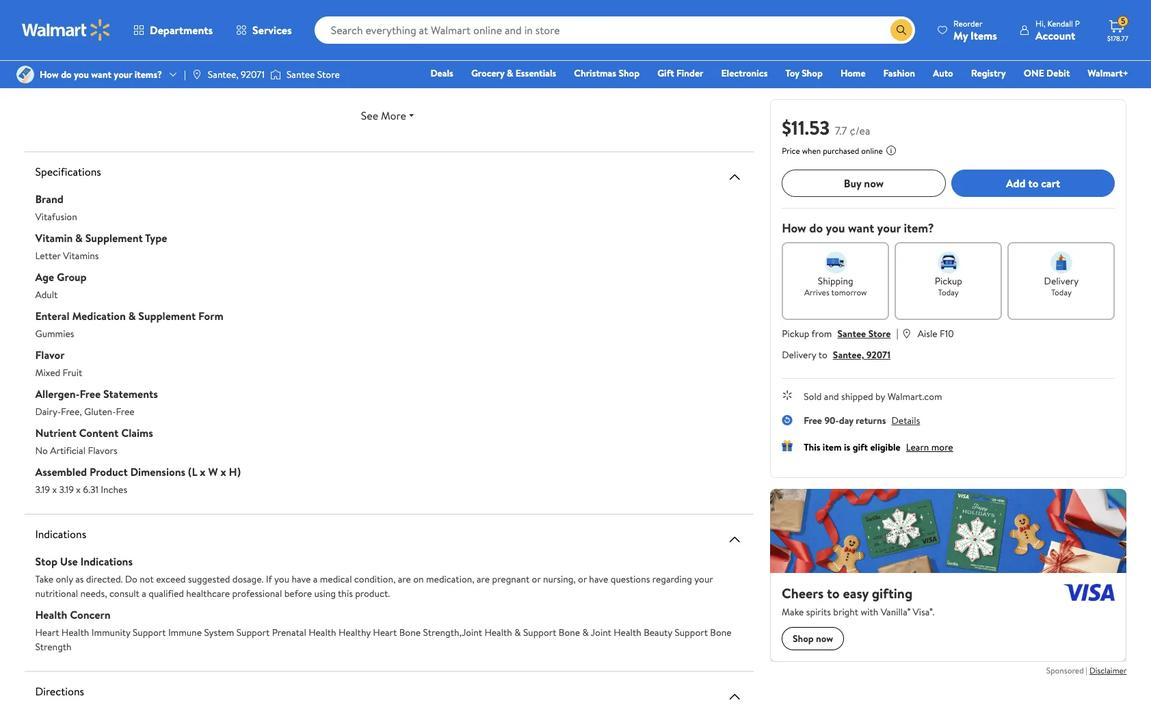 Task type: vqa. For each thing, say whether or not it's contained in the screenshot.
Cream at the right top
no



Task type: describe. For each thing, give the bounding box(es) containing it.
2 or from the left
[[578, 572, 587, 586]]

online
[[861, 145, 883, 157]]

2 are from the left
[[477, 572, 490, 586]]

shipping
[[818, 274, 854, 288]]

vitamins
[[63, 249, 99, 262]]

& up the vitamins
[[75, 230, 83, 245]]

to for add
[[1029, 176, 1039, 191]]

pickup for pickup from santee store |
[[782, 327, 810, 341]]

1 bone from the left
[[399, 626, 421, 639]]

today for pickup
[[938, 287, 959, 298]]

& left joint
[[583, 626, 589, 639]]

details
[[892, 414, 920, 428]]

debit
[[1047, 66, 1070, 80]]

sponsored | disclaimer
[[1047, 665, 1127, 676]]

fashion link
[[877, 66, 922, 81]]

health left the healthy
[[309, 626, 336, 639]]

see
[[361, 108, 378, 123]]

5
[[1121, 15, 1126, 27]]

1 3.19 from the left
[[35, 483, 50, 496]]

walmart image
[[22, 19, 111, 41]]

beauty
[[644, 626, 673, 639]]

1 vertical spatial 92071
[[867, 348, 891, 362]]

and
[[824, 390, 839, 404]]

gift finder link
[[651, 66, 710, 81]]

shop for christmas shop
[[619, 66, 640, 80]]

your inside stop use indications take only as directed.  do not exceed suggested dosage.  if you have a medical condition, are on medication, are pregnant or nursing, or have questions regarding your nutritional needs, consult a qualified healthcare professional before using this product. health concern heart health immunity support immune system support prenatal health healthy heart bone strength,joint health & support bone & joint health beauty support bone strength
[[695, 572, 713, 586]]

stop use indications take only as directed.  do not exceed suggested dosage.  if you have a medical condition, are on medication, are pregnant or nursing, or have questions regarding your nutritional needs, consult a qualified healthcare professional before using this product. health concern heart health immunity support immune system support prenatal health healthy heart bone strength,joint health & support bone & joint health beauty support bone strength
[[35, 554, 732, 654]]

search icon image
[[896, 25, 907, 36]]

christmas shop link
[[568, 66, 646, 81]]

free,
[[61, 405, 82, 418]]

nutrient
[[35, 425, 76, 440]]

sponsored
[[1047, 665, 1084, 676]]

0 vertical spatial store
[[317, 68, 340, 81]]

pickup for pickup today
[[935, 274, 963, 288]]

3 support from the left
[[523, 626, 557, 639]]

directions image
[[727, 689, 743, 705]]

x left the 6.31
[[76, 483, 81, 496]]

2 heart from the left
[[373, 626, 397, 639]]

one
[[1024, 66, 1044, 80]]

vitamin
[[35, 230, 73, 245]]

system
[[204, 626, 234, 639]]

pickup today
[[935, 274, 963, 298]]

not
[[140, 572, 154, 586]]

grocery
[[471, 66, 505, 80]]

2 bone from the left
[[559, 626, 580, 639]]

do for how do you want your item?
[[809, 220, 823, 237]]

santee inside pickup from santee store |
[[838, 327, 866, 341]]

use
[[60, 554, 78, 569]]

this item is gift eligible learn more
[[804, 441, 953, 454]]

cart
[[1041, 176, 1061, 191]]

more
[[381, 108, 406, 123]]

90-
[[825, 414, 839, 428]]

intent image for shipping image
[[825, 252, 847, 274]]

2 have from the left
[[589, 572, 608, 586]]

brand
[[35, 191, 63, 206]]

account
[[1036, 28, 1076, 43]]

one debit
[[1024, 66, 1070, 80]]

3 bone from the left
[[710, 626, 732, 639]]

hi,
[[1036, 17, 1046, 29]]

how do you want your items?
[[40, 68, 162, 81]]

home link
[[835, 66, 872, 81]]

enteral
[[35, 308, 70, 323]]

mixed
[[35, 366, 60, 379]]

health right strength,joint
[[485, 626, 512, 639]]

specifications
[[35, 164, 101, 179]]

by
[[876, 390, 885, 404]]

delivery for today
[[1044, 274, 1079, 288]]

brand vitafusion vitamin & supplement type letter vitamins age group adult enteral medication & supplement form gummies flavor mixed fruit allergen-free statements dairy-free, gluten-free nutrient content claims no artificial flavors assembled product dimensions (l x w x h) 3.19 x 3.19 x 6.31 inches
[[35, 191, 241, 496]]

4 support from the left
[[675, 626, 708, 639]]

delivery today
[[1044, 274, 1079, 298]]

allergen-
[[35, 386, 80, 401]]

strength
[[35, 640, 72, 654]]

my
[[954, 28, 968, 43]]

0 vertical spatial supplement
[[85, 230, 143, 245]]

dimensions
[[130, 464, 186, 479]]

1 have from the left
[[292, 572, 311, 586]]

want for items?
[[91, 68, 112, 81]]

services button
[[224, 14, 304, 47]]

1 heart from the left
[[35, 626, 59, 639]]

kendall
[[1048, 17, 1073, 29]]

stop
[[35, 554, 57, 569]]

fashion
[[884, 66, 915, 80]]

day
[[839, 414, 854, 428]]

sold
[[804, 390, 822, 404]]

price when purchased online
[[782, 145, 883, 157]]

your for item?
[[877, 220, 901, 237]]

aisle f10
[[918, 327, 954, 341]]

learn
[[906, 441, 929, 454]]

before
[[284, 587, 312, 600]]

toy shop
[[786, 66, 823, 80]]

legal information image
[[886, 145, 897, 156]]

letter
[[35, 249, 61, 262]]

$178.77
[[1108, 34, 1129, 43]]

health down concern
[[61, 626, 89, 639]]

0 horizontal spatial free
[[80, 386, 101, 401]]

more
[[932, 441, 953, 454]]

Search search field
[[314, 16, 915, 44]]

you for how do you want your item?
[[826, 220, 845, 237]]

2 vertical spatial |
[[1086, 665, 1088, 676]]

& right medication
[[128, 308, 136, 323]]

registry
[[971, 66, 1006, 80]]

walmart.com
[[888, 390, 942, 404]]

item
[[823, 441, 842, 454]]

gummies
[[35, 327, 74, 340]]

free 90-day returns details
[[804, 414, 920, 428]]

7.7
[[835, 123, 847, 138]]

indications image
[[727, 531, 743, 548]]

delivery for to
[[782, 348, 817, 362]]

arrives
[[804, 287, 830, 298]]

do
[[125, 572, 137, 586]]

registry link
[[965, 66, 1012, 81]]

1 are from the left
[[398, 572, 411, 586]]

immunity
[[91, 626, 130, 639]]

gifting made easy image
[[782, 441, 793, 452]]

store inside pickup from santee store |
[[869, 327, 891, 341]]

inches
[[101, 483, 127, 496]]

aisle
[[918, 327, 938, 341]]

consult
[[109, 587, 140, 600]]

health right joint
[[614, 626, 642, 639]]

to for delivery
[[819, 348, 828, 362]]

specifications image
[[727, 169, 743, 185]]

 image for santee, 92071
[[191, 69, 202, 80]]

reorder my items
[[954, 17, 997, 43]]

dosage.
[[232, 572, 264, 586]]

2 horizontal spatial free
[[804, 414, 822, 428]]

Walmart Site-Wide search field
[[314, 16, 915, 44]]



Task type: locate. For each thing, give the bounding box(es) containing it.
5 $178.77
[[1108, 15, 1129, 43]]

92071
[[241, 68, 265, 81], [867, 348, 891, 362]]

1 vertical spatial you
[[826, 220, 845, 237]]

today for delivery
[[1051, 287, 1072, 298]]

0 horizontal spatial pickup
[[782, 327, 810, 341]]

 image
[[270, 68, 281, 81]]

do down walmart "image"
[[61, 68, 72, 81]]

0 horizontal spatial 92071
[[241, 68, 265, 81]]

now
[[864, 176, 884, 191]]

0 vertical spatial |
[[184, 68, 186, 81]]

regarding
[[653, 572, 692, 586]]

you right if
[[274, 572, 289, 586]]

delivery down from
[[782, 348, 817, 362]]

only
[[56, 572, 73, 586]]

pickup left from
[[782, 327, 810, 341]]

1 horizontal spatial want
[[848, 220, 874, 237]]

bone right beauty
[[710, 626, 732, 639]]

1 vertical spatial store
[[869, 327, 891, 341]]

0 horizontal spatial shop
[[619, 66, 640, 80]]

1 vertical spatial |
[[897, 326, 899, 341]]

x down assembled
[[52, 483, 57, 496]]

2 vertical spatial your
[[695, 572, 713, 586]]

supplement left form at the top left of page
[[138, 308, 196, 323]]

0 vertical spatial delivery
[[1044, 274, 1079, 288]]

how up arrives
[[782, 220, 807, 237]]

0 horizontal spatial are
[[398, 572, 411, 586]]

how for how do you want your item?
[[782, 220, 807, 237]]

1 vertical spatial pickup
[[782, 327, 810, 341]]

0 horizontal spatial 3.19
[[35, 483, 50, 496]]

2 support from the left
[[237, 626, 270, 639]]

using
[[314, 587, 336, 600]]

medication,
[[426, 572, 475, 586]]

1 shop from the left
[[619, 66, 640, 80]]

(l
[[188, 464, 197, 479]]

deals link
[[424, 66, 460, 81]]

support down nursing,
[[523, 626, 557, 639]]

| right items?
[[184, 68, 186, 81]]

today inside pickup today
[[938, 287, 959, 298]]

as
[[75, 572, 84, 586]]

questions
[[611, 572, 650, 586]]

shop
[[619, 66, 640, 80], [802, 66, 823, 80]]

joint
[[591, 626, 612, 639]]

2 today from the left
[[1051, 287, 1072, 298]]

to inside button
[[1029, 176, 1039, 191]]

1 horizontal spatial shop
[[802, 66, 823, 80]]

walmart+ link
[[1082, 66, 1135, 81]]

want
[[91, 68, 112, 81], [848, 220, 874, 237]]

a down not at bottom left
[[142, 587, 146, 600]]

your right regarding
[[695, 572, 713, 586]]

concern
[[70, 607, 111, 622]]

0 horizontal spatial |
[[184, 68, 186, 81]]

0 horizontal spatial your
[[114, 68, 132, 81]]

want for item?
[[848, 220, 874, 237]]

medical
[[320, 572, 352, 586]]

delivery to santee, 92071
[[782, 348, 891, 362]]

today inside delivery today
[[1051, 287, 1072, 298]]

2 horizontal spatial bone
[[710, 626, 732, 639]]

0 vertical spatial 92071
[[241, 68, 265, 81]]

0 vertical spatial santee,
[[208, 68, 239, 81]]

disclaimer button
[[1090, 665, 1127, 676]]

| left aisle
[[897, 326, 899, 341]]

items
[[971, 28, 997, 43]]

0 horizontal spatial  image
[[16, 66, 34, 83]]

0 horizontal spatial want
[[91, 68, 112, 81]]

1 vertical spatial your
[[877, 220, 901, 237]]

1 today from the left
[[938, 287, 959, 298]]

this
[[804, 441, 821, 454]]

santee, 92071 button
[[833, 348, 891, 362]]

1 vertical spatial delivery
[[782, 348, 817, 362]]

healthcare
[[186, 587, 230, 600]]

0 horizontal spatial store
[[317, 68, 340, 81]]

1 vertical spatial santee
[[838, 327, 866, 341]]

0 vertical spatial indications
[[35, 526, 86, 541]]

content
[[79, 425, 119, 440]]

bone
[[399, 626, 421, 639], [559, 626, 580, 639], [710, 626, 732, 639]]

or right nursing,
[[578, 572, 587, 586]]

have
[[292, 572, 311, 586], [589, 572, 608, 586]]

2 horizontal spatial you
[[826, 220, 845, 237]]

strength,joint
[[423, 626, 482, 639]]

age
[[35, 269, 54, 284]]

1 horizontal spatial delivery
[[1044, 274, 1079, 288]]

your for items?
[[114, 68, 132, 81]]

gift
[[853, 441, 868, 454]]

support right beauty
[[675, 626, 708, 639]]

6.31
[[83, 483, 98, 496]]

eligible
[[871, 441, 901, 454]]

1 horizontal spatial today
[[1051, 287, 1072, 298]]

x right w
[[221, 464, 226, 479]]

nursing,
[[543, 572, 576, 586]]

you
[[74, 68, 89, 81], [826, 220, 845, 237], [274, 572, 289, 586]]

1 horizontal spatial |
[[897, 326, 899, 341]]

2 horizontal spatial your
[[877, 220, 901, 237]]

support
[[133, 626, 166, 639], [237, 626, 270, 639], [523, 626, 557, 639], [675, 626, 708, 639]]

indications up use
[[35, 526, 86, 541]]

1 horizontal spatial store
[[869, 327, 891, 341]]

1 horizontal spatial you
[[274, 572, 289, 586]]

item?
[[904, 220, 934, 237]]

electronics
[[721, 66, 768, 80]]

health down nutritional
[[35, 607, 67, 622]]

santee store button
[[838, 327, 891, 341]]

take
[[35, 572, 53, 586]]

to down from
[[819, 348, 828, 362]]

see more button
[[35, 102, 743, 129]]

do for how do you want your items?
[[61, 68, 72, 81]]

1 horizontal spatial 92071
[[867, 348, 891, 362]]

santee, down pickup from santee store |
[[833, 348, 864, 362]]

0 horizontal spatial how
[[40, 68, 59, 81]]

0 vertical spatial pickup
[[935, 274, 963, 288]]

0 horizontal spatial today
[[938, 287, 959, 298]]

0 vertical spatial want
[[91, 68, 112, 81]]

w
[[208, 464, 218, 479]]

add to cart
[[1006, 176, 1061, 191]]

exceed
[[156, 572, 186, 586]]

support right system
[[237, 626, 270, 639]]

0 vertical spatial to
[[1029, 176, 1039, 191]]

free down statements
[[116, 405, 135, 418]]

buy
[[844, 176, 862, 191]]

a up using
[[313, 572, 318, 586]]

price
[[782, 145, 800, 157]]

p
[[1075, 17, 1080, 29]]

professional
[[232, 587, 282, 600]]

0 vertical spatial you
[[74, 68, 89, 81]]

3.19
[[35, 483, 50, 496], [59, 483, 74, 496]]

0 vertical spatial do
[[61, 68, 72, 81]]

disclaimer
[[1090, 665, 1127, 676]]

1 horizontal spatial 3.19
[[59, 483, 74, 496]]

heart up 'strength'
[[35, 626, 59, 639]]

form
[[198, 308, 223, 323]]

& inside grocery & essentials link
[[507, 66, 513, 80]]

you down walmart "image"
[[74, 68, 89, 81]]

home
[[841, 66, 866, 80]]

0 horizontal spatial bone
[[399, 626, 421, 639]]

indications inside stop use indications take only as directed.  do not exceed suggested dosage.  if you have a medical condition, are on medication, are pregnant or nursing, or have questions regarding your nutritional needs, consult a qualified healthcare professional before using this product. health concern heart health immunity support immune system support prenatal health healthy heart bone strength,joint health & support bone & joint health beauty support bone strength
[[80, 554, 133, 569]]

medication
[[72, 308, 126, 323]]

0 horizontal spatial santee
[[287, 68, 315, 81]]

& right grocery
[[507, 66, 513, 80]]

 image
[[16, 66, 34, 83], [191, 69, 202, 80]]

1 horizontal spatial free
[[116, 405, 135, 418]]

intent image for pickup image
[[938, 252, 960, 274]]

gluten-
[[84, 405, 116, 418]]

your left items?
[[114, 68, 132, 81]]

pickup down intent image for pickup
[[935, 274, 963, 288]]

92071 down services dropdown button
[[241, 68, 265, 81]]

your left item?
[[877, 220, 901, 237]]

f10
[[940, 327, 954, 341]]

 image left the santee, 92071
[[191, 69, 202, 80]]

indications up directed.
[[80, 554, 133, 569]]

0 horizontal spatial heart
[[35, 626, 59, 639]]

1 vertical spatial santee,
[[833, 348, 864, 362]]

reorder
[[954, 17, 983, 29]]

| left disclaimer
[[1086, 665, 1088, 676]]

see more
[[361, 108, 406, 123]]

type
[[145, 230, 167, 245]]

2 3.19 from the left
[[59, 483, 74, 496]]

or left nursing,
[[532, 572, 541, 586]]

today down the intent image for delivery
[[1051, 287, 1072, 298]]

are left on
[[398, 572, 411, 586]]

0 vertical spatial santee
[[287, 68, 315, 81]]

details button
[[892, 414, 920, 428]]

when
[[802, 145, 821, 157]]

shop right toy
[[802, 66, 823, 80]]

1 vertical spatial how
[[782, 220, 807, 237]]

have up the before
[[292, 572, 311, 586]]

needs,
[[80, 587, 107, 600]]

deals
[[431, 66, 453, 80]]

2 vertical spatial you
[[274, 572, 289, 586]]

adult
[[35, 288, 58, 301]]

how for how do you want your items?
[[40, 68, 59, 81]]

you inside stop use indications take only as directed.  do not exceed suggested dosage.  if you have a medical condition, are on medication, are pregnant or nursing, or have questions regarding your nutritional needs, consult a qualified healthcare professional before using this product. health concern heart health immunity support immune system support prenatal health healthy heart bone strength,joint health & support bone & joint health beauty support bone strength
[[274, 572, 289, 586]]

support left immune
[[133, 626, 166, 639]]

from
[[812, 327, 832, 341]]

shop right christmas
[[619, 66, 640, 80]]

supplement up the vitamins
[[85, 230, 143, 245]]

0 horizontal spatial to
[[819, 348, 828, 362]]

0 horizontal spatial santee,
[[208, 68, 239, 81]]

0 vertical spatial a
[[313, 572, 318, 586]]

0 horizontal spatial delivery
[[782, 348, 817, 362]]

store
[[317, 68, 340, 81], [869, 327, 891, 341]]

delivery down the intent image for delivery
[[1044, 274, 1079, 288]]

0 horizontal spatial you
[[74, 68, 89, 81]]

shop for toy shop
[[802, 66, 823, 80]]

intent image for delivery image
[[1051, 252, 1073, 274]]

condition,
[[354, 572, 396, 586]]

1 horizontal spatial heart
[[373, 626, 397, 639]]

gift finder
[[658, 66, 704, 80]]

bone left joint
[[559, 626, 580, 639]]

finder
[[677, 66, 704, 80]]

delivery
[[1044, 274, 1079, 288], [782, 348, 817, 362]]

1 horizontal spatial to
[[1029, 176, 1039, 191]]

assembled
[[35, 464, 87, 479]]

1 support from the left
[[133, 626, 166, 639]]

santee store
[[287, 68, 340, 81]]

 image for how do you want your items?
[[16, 66, 34, 83]]

statements
[[103, 386, 158, 401]]

0 horizontal spatial or
[[532, 572, 541, 586]]

1 horizontal spatial santee
[[838, 327, 866, 341]]

1 horizontal spatial bone
[[559, 626, 580, 639]]

x right (l
[[200, 464, 206, 479]]

you for how do you want your items?
[[74, 68, 89, 81]]

1 horizontal spatial your
[[695, 572, 713, 586]]

1 horizontal spatial pickup
[[935, 274, 963, 288]]

today down intent image for pickup
[[938, 287, 959, 298]]

to left cart
[[1029, 176, 1039, 191]]

& down 'pregnant'
[[515, 626, 521, 639]]

0 horizontal spatial have
[[292, 572, 311, 586]]

directions
[[35, 684, 84, 699]]

0 vertical spatial your
[[114, 68, 132, 81]]

shop inside the toy shop link
[[802, 66, 823, 80]]

qualified
[[149, 587, 184, 600]]

nutritional
[[35, 587, 78, 600]]

1 vertical spatial want
[[848, 220, 874, 237]]

pickup inside pickup from santee store |
[[782, 327, 810, 341]]

1 horizontal spatial  image
[[191, 69, 202, 80]]

1 vertical spatial do
[[809, 220, 823, 237]]

santee, down services dropdown button
[[208, 68, 239, 81]]

1 horizontal spatial do
[[809, 220, 823, 237]]

1 vertical spatial supplement
[[138, 308, 196, 323]]

shop inside christmas shop link
[[619, 66, 640, 80]]

 image down walmart "image"
[[16, 66, 34, 83]]

2 shop from the left
[[802, 66, 823, 80]]

1 horizontal spatial a
[[313, 572, 318, 586]]

1 horizontal spatial how
[[782, 220, 807, 237]]

tomorrow
[[832, 287, 867, 298]]

heart right the healthy
[[373, 626, 397, 639]]

1 vertical spatial indications
[[80, 554, 133, 569]]

pickup from santee store |
[[782, 326, 899, 341]]

purchased
[[823, 145, 860, 157]]

you up intent image for shipping
[[826, 220, 845, 237]]

0 vertical spatial how
[[40, 68, 59, 81]]

1 horizontal spatial are
[[477, 572, 490, 586]]

1 horizontal spatial have
[[589, 572, 608, 586]]

returns
[[856, 414, 886, 428]]

auto link
[[927, 66, 960, 81]]

1 vertical spatial to
[[819, 348, 828, 362]]

0 horizontal spatial do
[[61, 68, 72, 81]]

¢/ea
[[850, 123, 871, 138]]

santee up "santee, 92071" button
[[838, 327, 866, 341]]

want down buy now button at the right of the page
[[848, 220, 874, 237]]

have left questions
[[589, 572, 608, 586]]

want left items?
[[91, 68, 112, 81]]

free left '90-'
[[804, 414, 822, 428]]

santee down services
[[287, 68, 315, 81]]

supplement
[[85, 230, 143, 245], [138, 308, 196, 323]]

1 horizontal spatial santee,
[[833, 348, 864, 362]]

free up gluten-
[[80, 386, 101, 401]]

0 horizontal spatial a
[[142, 587, 146, 600]]

bone left strength,joint
[[399, 626, 421, 639]]

92071 down santee store button
[[867, 348, 891, 362]]

1 horizontal spatial or
[[578, 572, 587, 586]]

this
[[338, 587, 353, 600]]

are left 'pregnant'
[[477, 572, 490, 586]]

grocery & essentials
[[471, 66, 556, 80]]

2 horizontal spatial |
[[1086, 665, 1088, 676]]

shipped
[[841, 390, 873, 404]]

1 vertical spatial a
[[142, 587, 146, 600]]

product.
[[355, 587, 390, 600]]

how down walmart "image"
[[40, 68, 59, 81]]

do up shipping
[[809, 220, 823, 237]]

1 or from the left
[[532, 572, 541, 586]]



